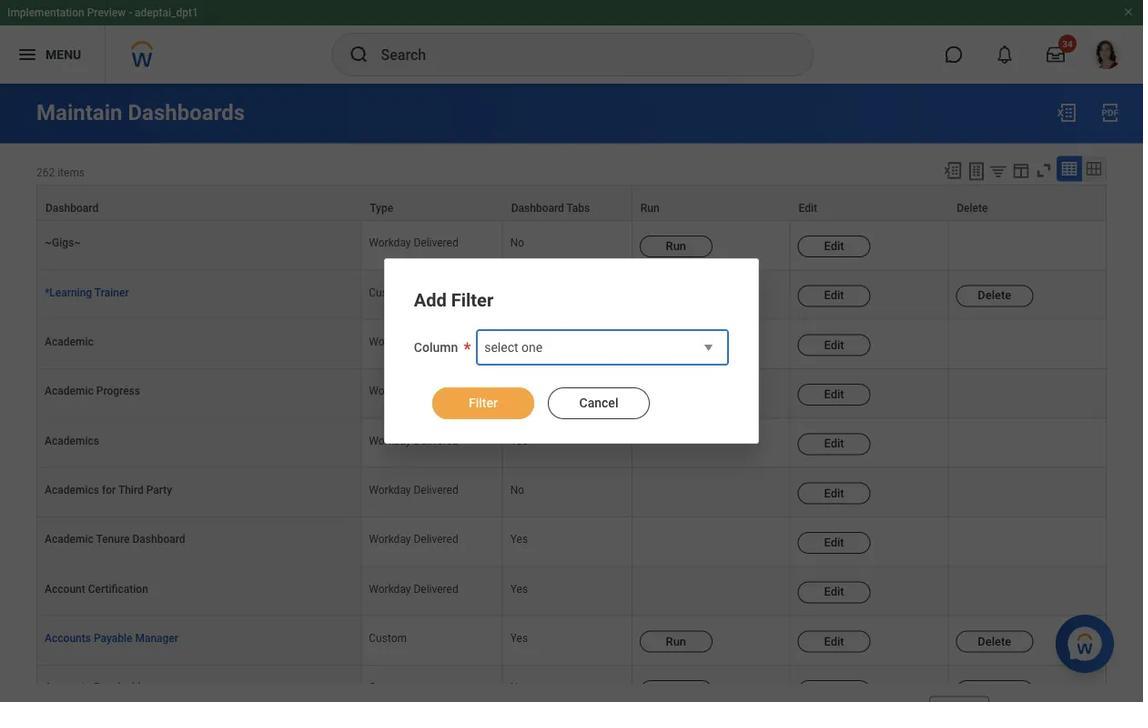 Task type: describe. For each thing, give the bounding box(es) containing it.
tabs
[[567, 202, 590, 214]]

add filter
[[414, 289, 493, 311]]

expand table image
[[1085, 160, 1103, 178]]

maintain
[[36, 100, 122, 126]]

academics for academics for third party
[[45, 484, 99, 496]]

delete button for *learning trainer
[[956, 285, 1033, 307]]

yes for account certification
[[510, 582, 528, 595]]

*learning trainer link
[[45, 286, 129, 298]]

dashboard for dashboard tabs
[[511, 202, 564, 214]]

delivered for academic progress
[[414, 385, 458, 397]]

no for academic progress
[[510, 385, 524, 397]]

delivered for academic tenure dashboard
[[414, 533, 458, 546]]

yes for academic tenure dashboard
[[510, 533, 528, 546]]

workday delivered for academic tenure dashboard
[[369, 533, 458, 546]]

3 edit row from the top
[[36, 419, 1107, 468]]

notifications large image
[[996, 46, 1014, 64]]

select one
[[484, 340, 543, 355]]

close environment banner image
[[1123, 6, 1134, 17]]

4 edit row from the top
[[36, 468, 1107, 517]]

profile logan mcneil element
[[1081, 35, 1132, 75]]

edit for ninth edit button from the bottom
[[824, 288, 844, 302]]

yes for academics
[[510, 434, 528, 447]]

edit for sixth edit button from the top of the maintain dashboards main content
[[824, 486, 844, 500]]

academic for academic
[[45, 335, 94, 348]]

accounts receivable link
[[45, 681, 147, 694]]

4 row from the top
[[36, 616, 1107, 666]]

select
[[484, 340, 518, 355]]

delete button
[[949, 185, 1106, 220]]

delivered for academic
[[414, 335, 458, 348]]

10 edit button from the top
[[798, 680, 871, 702]]

dashboards
[[128, 100, 245, 126]]

account
[[45, 582, 85, 595]]

1 custom from the top
[[369, 286, 407, 298]]

party
[[146, 484, 172, 496]]

dashboard tabs
[[511, 202, 590, 214]]

4 no from the top
[[510, 681, 524, 694]]

run button
[[632, 185, 790, 220]]

edit for 7th edit button from the top of the maintain dashboards main content
[[824, 535, 844, 549]]

dashboard for dashboard
[[46, 202, 98, 214]]

edit for 8th edit button from the bottom of the maintain dashboards main content
[[824, 338, 844, 351]]

workday for academics
[[369, 434, 411, 447]]

yes for academic
[[510, 335, 528, 348]]

select one button
[[476, 329, 729, 368]]

add filter dialog
[[384, 258, 759, 444]]

262
[[36, 166, 55, 179]]

edit for 1st edit button from the bottom of the maintain dashboards main content
[[824, 684, 844, 697]]

cancel button
[[548, 388, 650, 420]]

certification
[[88, 582, 148, 595]]

click to view/edit grid preferences image
[[1011, 161, 1031, 181]]

5 edit row from the top
[[36, 517, 1107, 567]]

workday delivered for academic progress
[[369, 385, 458, 397]]

column
[[414, 340, 458, 355]]

2 edit row from the top
[[36, 369, 1107, 419]]

add
[[414, 289, 447, 311]]

~gigs~
[[45, 236, 81, 249]]

export to worksheets image
[[966, 161, 988, 182]]

delivered for ~gigs~
[[414, 236, 458, 249]]

academics for academics
[[45, 434, 99, 447]]

tenure
[[96, 533, 130, 546]]

trainer
[[94, 286, 129, 298]]

workday for account certification
[[369, 582, 411, 595]]

0 vertical spatial filter
[[451, 289, 493, 311]]

accounts receivable
[[45, 681, 147, 694]]

workday for academics for third party
[[369, 484, 411, 496]]

filter inside button
[[469, 396, 498, 411]]

implementation preview -   adeptai_dpt1
[[7, 6, 198, 19]]

edit for 5th edit button from the top of the maintain dashboards main content
[[824, 437, 844, 450]]

*learning trainer
[[45, 286, 129, 298]]

filter button
[[432, 388, 534, 420]]

edit for 1st edit button from the top of the maintain dashboards main content
[[824, 239, 844, 252]]

maintain dashboards
[[36, 100, 245, 126]]

workday for academic progress
[[369, 385, 411, 397]]

workday delivered for account certification
[[369, 582, 458, 595]]

type
[[370, 202, 393, 214]]



Task type: vqa. For each thing, say whether or not it's contained in the screenshot.
third EDIT row from the bottom
yes



Task type: locate. For each thing, give the bounding box(es) containing it.
workday delivered inside 'row'
[[369, 236, 458, 249]]

edit for 9th edit button from the top
[[824, 634, 844, 648]]

accounts payable manager
[[45, 632, 178, 645]]

custom
[[369, 286, 407, 298], [369, 632, 407, 645], [369, 681, 407, 694]]

7 workday from the top
[[369, 582, 411, 595]]

dashboard inside dashboard tabs popup button
[[511, 202, 564, 214]]

1 row from the top
[[36, 184, 1107, 221]]

implementation
[[7, 6, 84, 19]]

workday for academic
[[369, 335, 411, 348]]

delete inside popup button
[[957, 202, 988, 214]]

academic progress
[[45, 385, 140, 397]]

run button for yes
[[640, 631, 713, 653]]

5 edit button from the top
[[798, 433, 871, 455]]

1 run button from the top
[[640, 235, 713, 257]]

262 items
[[36, 166, 85, 179]]

progress
[[96, 385, 140, 397]]

3 delivered from the top
[[414, 385, 458, 397]]

academics down academic progress at the left of page
[[45, 434, 99, 447]]

yes inside 'row'
[[510, 632, 528, 645]]

2 workday from the top
[[369, 335, 411, 348]]

dashboard tabs button
[[503, 185, 631, 220]]

3 workday delivered from the top
[[369, 385, 458, 397]]

edit for edit popup button
[[799, 202, 817, 214]]

2 row from the top
[[36, 221, 1107, 270]]

items
[[58, 166, 85, 179]]

no for academics for third party
[[510, 484, 524, 496]]

academic down *learning
[[45, 335, 94, 348]]

1 vertical spatial delete button
[[956, 631, 1033, 653]]

row
[[36, 184, 1107, 221], [36, 221, 1107, 270], [36, 270, 1107, 320], [36, 616, 1107, 666], [36, 666, 1107, 703]]

2 workday delivered from the top
[[369, 335, 458, 348]]

delete
[[957, 202, 988, 214], [978, 288, 1012, 302], [978, 634, 1012, 648], [978, 684, 1012, 697]]

academic tenure dashboard
[[45, 533, 185, 546]]

no for ~gigs~
[[510, 236, 524, 249]]

accounts left payable
[[45, 632, 91, 645]]

run button
[[640, 235, 713, 257], [640, 631, 713, 653], [640, 680, 713, 702]]

dashboard down items
[[46, 202, 98, 214]]

academic left tenure
[[45, 533, 94, 546]]

3 run button from the top
[[640, 680, 713, 702]]

workday
[[369, 236, 411, 249], [369, 335, 411, 348], [369, 385, 411, 397], [369, 434, 411, 447], [369, 484, 411, 496], [369, 533, 411, 546], [369, 582, 411, 595]]

accounts for accounts receivable
[[45, 681, 91, 694]]

6 workday from the top
[[369, 533, 411, 546]]

8 edit button from the top
[[798, 581, 871, 603]]

0 vertical spatial run button
[[640, 235, 713, 257]]

edit for 7th edit button from the bottom of the maintain dashboards main content
[[824, 387, 844, 401]]

edit inside edit popup button
[[799, 202, 817, 214]]

delivered for academics
[[414, 434, 458, 447]]

adeptai_dpt1
[[135, 6, 198, 19]]

academic for academic tenure dashboard
[[45, 533, 94, 546]]

*learning
[[45, 286, 92, 298]]

0 vertical spatial academics
[[45, 434, 99, 447]]

row containing edit
[[36, 270, 1107, 320]]

workday delivered for academics for third party
[[369, 484, 458, 496]]

search image
[[348, 44, 370, 66]]

2 run button from the top
[[640, 631, 713, 653]]

1 vertical spatial run button
[[640, 631, 713, 653]]

5 delivered from the top
[[414, 484, 458, 496]]

1 accounts from the top
[[45, 632, 91, 645]]

run inside run popup button
[[641, 202, 660, 214]]

filter right add
[[451, 289, 493, 311]]

pagination element
[[1000, 686, 1107, 703]]

yes
[[510, 335, 528, 348], [510, 434, 528, 447], [510, 533, 528, 546], [510, 582, 528, 595], [510, 632, 528, 645]]

4 delivered from the top
[[414, 434, 458, 447]]

academics for third party
[[45, 484, 172, 496]]

delete button
[[956, 285, 1033, 307], [956, 631, 1033, 653], [956, 680, 1033, 702]]

4 workday from the top
[[369, 434, 411, 447]]

delivered for account certification
[[414, 582, 458, 595]]

1 vertical spatial academics
[[45, 484, 99, 496]]

3 delete button from the top
[[956, 680, 1033, 702]]

fullscreen image
[[1034, 161, 1054, 181]]

6 edit button from the top
[[798, 483, 871, 504]]

region inside add filter dialog
[[414, 373, 729, 421]]

5 row from the top
[[36, 666, 1107, 703]]

2 custom from the top
[[369, 632, 407, 645]]

2 vertical spatial academic
[[45, 533, 94, 546]]

3 custom from the top
[[369, 681, 407, 694]]

custom for no
[[369, 681, 407, 694]]

run
[[641, 202, 660, 214], [666, 239, 686, 252], [666, 634, 686, 648], [666, 684, 686, 697]]

6 delivered from the top
[[414, 533, 458, 546]]

region
[[414, 373, 729, 421]]

toolbar
[[935, 156, 1107, 184]]

third
[[118, 484, 144, 496]]

filter down select
[[469, 396, 498, 411]]

2 no from the top
[[510, 385, 524, 397]]

1 academics from the top
[[45, 434, 99, 447]]

-
[[128, 6, 132, 19]]

delivered for academics for third party
[[414, 484, 458, 496]]

1 edit button from the top
[[798, 235, 871, 257]]

1 vertical spatial custom
[[369, 632, 407, 645]]

custom for yes
[[369, 632, 407, 645]]

2 vertical spatial custom
[[369, 681, 407, 694]]

1 vertical spatial filter
[[469, 396, 498, 411]]

export to excel image
[[1056, 102, 1078, 124]]

view printable version (pdf) image
[[1099, 102, 1121, 124]]

manager
[[135, 632, 178, 645]]

7 delivered from the top
[[414, 582, 458, 595]]

cancel
[[579, 396, 618, 411]]

workday delivered for academics
[[369, 434, 458, 447]]

edit for eighth edit button from the top of the maintain dashboards main content
[[824, 585, 844, 599]]

3 academic from the top
[[45, 533, 94, 546]]

implementation preview -   adeptai_dpt1 banner
[[0, 0, 1143, 84]]

5 yes from the top
[[510, 632, 528, 645]]

6 workday delivered from the top
[[369, 533, 458, 546]]

row containing dashboard
[[36, 184, 1107, 221]]

2 horizontal spatial dashboard
[[511, 202, 564, 214]]

workday delivered for ~gigs~
[[369, 236, 458, 249]]

for
[[102, 484, 116, 496]]

payable
[[94, 632, 132, 645]]

dashboard inside dashboard popup button
[[46, 202, 98, 214]]

3 edit button from the top
[[798, 334, 871, 356]]

1 edit row from the top
[[36, 320, 1107, 369]]

accounts
[[45, 632, 91, 645], [45, 681, 91, 694]]

edit row
[[36, 320, 1107, 369], [36, 369, 1107, 419], [36, 419, 1107, 468], [36, 468, 1107, 517], [36, 517, 1107, 567], [36, 567, 1107, 616]]

1 delete button from the top
[[956, 285, 1033, 307]]

table image
[[1060, 160, 1079, 178]]

2 accounts from the top
[[45, 681, 91, 694]]

academic left progress
[[45, 385, 94, 397]]

filter
[[451, 289, 493, 311], [469, 396, 498, 411]]

0 vertical spatial academic
[[45, 335, 94, 348]]

7 workday delivered from the top
[[369, 582, 458, 595]]

0 horizontal spatial dashboard
[[46, 202, 98, 214]]

dashboard
[[46, 202, 98, 214], [511, 202, 564, 214], [132, 533, 185, 546]]

1 workday delivered from the top
[[369, 236, 458, 249]]

2 academic from the top
[[45, 385, 94, 397]]

1 vertical spatial academic
[[45, 385, 94, 397]]

dashboard left tabs
[[511, 202, 564, 214]]

1 horizontal spatial dashboard
[[132, 533, 185, 546]]

2 delete button from the top
[[956, 631, 1033, 653]]

2 academics from the top
[[45, 484, 99, 496]]

edit button
[[791, 185, 948, 220]]

1 no from the top
[[510, 236, 524, 249]]

workday delivered
[[369, 236, 458, 249], [369, 335, 458, 348], [369, 385, 458, 397], [369, 434, 458, 447], [369, 484, 458, 496], [369, 533, 458, 546], [369, 582, 458, 595]]

2 delivered from the top
[[414, 335, 458, 348]]

0 vertical spatial custom
[[369, 286, 407, 298]]

2 vertical spatial run button
[[640, 680, 713, 702]]

1 delivered from the top
[[414, 236, 458, 249]]

dashboard button
[[37, 185, 361, 220]]

2 vertical spatial delete button
[[956, 680, 1033, 702]]

delivered
[[414, 236, 458, 249], [414, 335, 458, 348], [414, 385, 458, 397], [414, 434, 458, 447], [414, 484, 458, 496], [414, 533, 458, 546], [414, 582, 458, 595]]

7 edit button from the top
[[798, 532, 871, 554]]

accounts payable manager link
[[45, 632, 178, 645]]

5 workday from the top
[[369, 484, 411, 496]]

workday delivered for academic
[[369, 335, 458, 348]]

one
[[522, 340, 543, 355]]

2 yes from the top
[[510, 434, 528, 447]]

0 vertical spatial delete button
[[956, 285, 1033, 307]]

academic
[[45, 335, 94, 348], [45, 385, 94, 397], [45, 533, 94, 546]]

3 yes from the top
[[510, 533, 528, 546]]

1 workday from the top
[[369, 236, 411, 249]]

4 yes from the top
[[510, 582, 528, 595]]

accounts left receivable
[[45, 681, 91, 694]]

workday for ~gigs~
[[369, 236, 411, 249]]

4 workday delivered from the top
[[369, 434, 458, 447]]

edit
[[799, 202, 817, 214], [824, 239, 844, 252], [824, 288, 844, 302], [824, 338, 844, 351], [824, 387, 844, 401], [824, 437, 844, 450], [824, 486, 844, 500], [824, 535, 844, 549], [824, 585, 844, 599], [824, 634, 844, 648], [824, 684, 844, 697]]

academic for academic progress
[[45, 385, 94, 397]]

3 no from the top
[[510, 484, 524, 496]]

1 vertical spatial accounts
[[45, 681, 91, 694]]

dashboard right tenure
[[132, 533, 185, 546]]

accounts for accounts payable manager
[[45, 632, 91, 645]]

3 row from the top
[[36, 270, 1107, 320]]

account certification
[[45, 582, 148, 595]]

9 edit button from the top
[[798, 631, 871, 653]]

delete button for accounts receivable
[[956, 680, 1033, 702]]

type button
[[362, 185, 502, 220]]

toolbar inside maintain dashboards main content
[[935, 156, 1107, 184]]

academics left 'for'
[[45, 484, 99, 496]]

no
[[510, 236, 524, 249], [510, 385, 524, 397], [510, 484, 524, 496], [510, 681, 524, 694]]

export to excel image
[[943, 161, 963, 181]]

region containing filter
[[414, 373, 729, 421]]

run button for no
[[640, 235, 713, 257]]

6 edit row from the top
[[36, 567, 1107, 616]]

select to filter grid data image
[[988, 162, 1008, 181]]

4 edit button from the top
[[798, 384, 871, 406]]

receivable
[[94, 681, 147, 694]]

0 vertical spatial accounts
[[45, 632, 91, 645]]

inbox large image
[[1047, 46, 1065, 64]]

delivered inside 'row'
[[414, 236, 458, 249]]

cell
[[949, 221, 1107, 270], [503, 270, 632, 320], [632, 320, 791, 369], [949, 320, 1107, 369], [632, 369, 791, 419], [949, 369, 1107, 419], [632, 419, 791, 468], [949, 419, 1107, 468], [632, 468, 791, 517], [949, 468, 1107, 517], [632, 517, 791, 567], [949, 517, 1107, 567], [632, 567, 791, 616], [949, 567, 1107, 616]]

academics
[[45, 434, 99, 447], [45, 484, 99, 496]]

1 academic from the top
[[45, 335, 94, 348]]

5 workday delivered from the top
[[369, 484, 458, 496]]

preview
[[87, 6, 126, 19]]

workday for academic tenure dashboard
[[369, 533, 411, 546]]

2 edit button from the top
[[798, 285, 871, 307]]

1 yes from the top
[[510, 335, 528, 348]]

maintain dashboards main content
[[0, 84, 1143, 703]]

3 workday from the top
[[369, 385, 411, 397]]

edit button
[[798, 235, 871, 257], [798, 285, 871, 307], [798, 334, 871, 356], [798, 384, 871, 406], [798, 433, 871, 455], [798, 483, 871, 504], [798, 532, 871, 554], [798, 581, 871, 603], [798, 631, 871, 653], [798, 680, 871, 702]]



